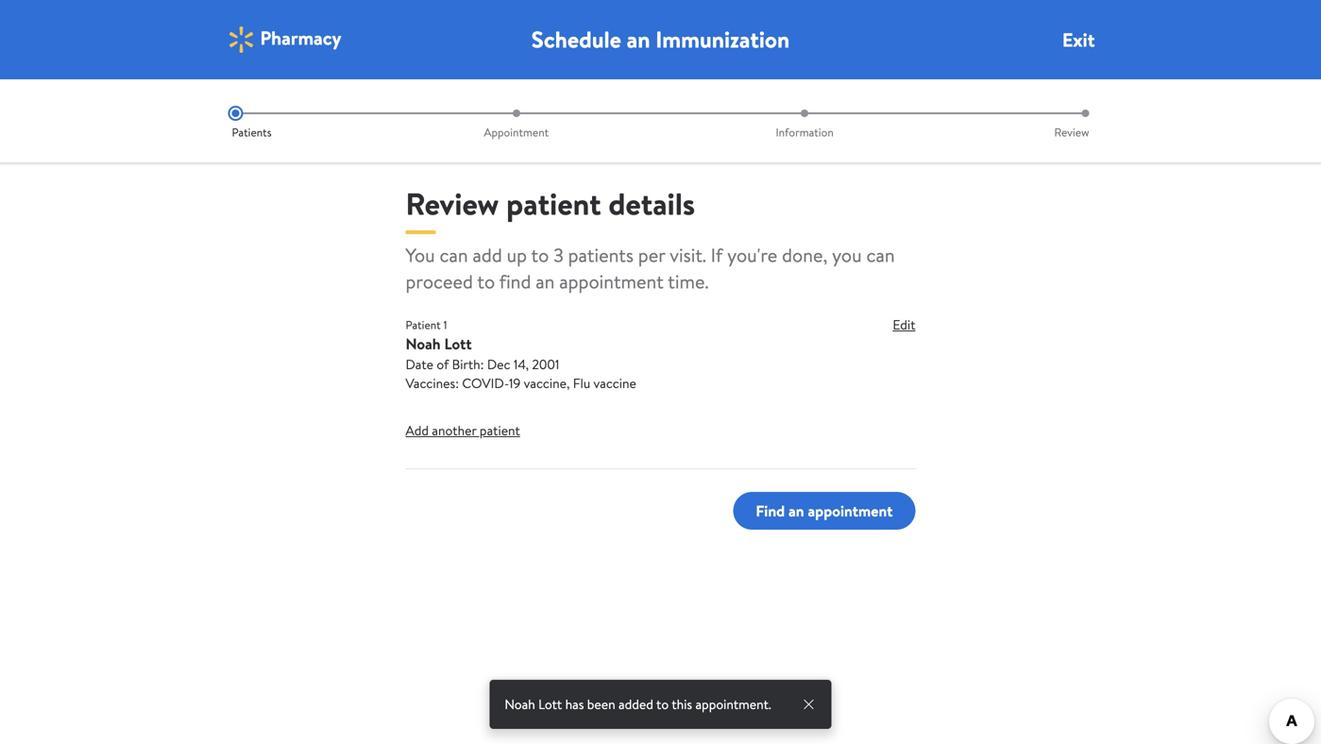 Task type: locate. For each thing, give the bounding box(es) containing it.
you
[[406, 242, 435, 268]]

0 horizontal spatial review
[[406, 183, 499, 225]]

review inside list item
[[1055, 124, 1090, 140]]

birth:
[[452, 355, 484, 374]]

1 vertical spatial lott
[[539, 695, 562, 714]]

to left this in the right bottom of the page
[[657, 695, 669, 714]]

0 horizontal spatial lott
[[444, 333, 472, 354]]

2 vertical spatial an
[[789, 501, 805, 521]]

1 horizontal spatial lott
[[539, 695, 562, 714]]

vaccine,
[[524, 374, 570, 393]]

time.
[[668, 268, 709, 295]]

0 horizontal spatial to
[[477, 268, 495, 295]]

you're
[[728, 242, 778, 268]]

has
[[565, 695, 584, 714]]

2001
[[532, 355, 560, 374]]

an
[[627, 24, 650, 55], [536, 268, 555, 295], [789, 501, 805, 521]]

lott down 1
[[444, 333, 472, 354]]

of
[[437, 355, 449, 374]]

1 horizontal spatial noah
[[505, 695, 535, 714]]

an right schedule
[[627, 24, 650, 55]]

noah down patient
[[406, 333, 441, 354]]

patient up 3
[[506, 183, 601, 225]]

patient right another
[[480, 421, 520, 440]]

this
[[672, 695, 693, 714]]

appointment
[[559, 268, 664, 295], [808, 501, 893, 521]]

proceed
[[406, 268, 473, 295]]

0 horizontal spatial can
[[440, 242, 468, 268]]

1 horizontal spatial appointment
[[808, 501, 893, 521]]

information
[[776, 124, 834, 140]]

1 vertical spatial an
[[536, 268, 555, 295]]

can
[[440, 242, 468, 268], [867, 242, 895, 268]]

0 horizontal spatial an
[[536, 268, 555, 295]]

review patient details
[[406, 183, 695, 225]]

find
[[756, 501, 785, 521]]

patient 1 noah lott date of birth: dec 14, 2001 vaccines: covid-19 vaccine, flu vaccine
[[406, 317, 637, 393]]

0 vertical spatial lott
[[444, 333, 472, 354]]

0 horizontal spatial appointment
[[559, 268, 664, 295]]

0 vertical spatial patient
[[506, 183, 601, 225]]

add another patient button
[[391, 416, 535, 446]]

to left 3
[[531, 242, 549, 268]]

1 vertical spatial review
[[406, 183, 499, 225]]

appointment list item
[[372, 106, 661, 140]]

review
[[1055, 124, 1090, 140], [406, 183, 499, 225]]

to
[[531, 242, 549, 268], [477, 268, 495, 295], [657, 695, 669, 714]]

an right the find
[[536, 268, 555, 295]]

lott left has
[[539, 695, 562, 714]]

appointment inside button
[[808, 501, 893, 521]]

lott
[[444, 333, 472, 354], [539, 695, 562, 714]]

schedule
[[532, 24, 622, 55]]

review for review
[[1055, 124, 1090, 140]]

patients
[[568, 242, 634, 268]]

review up you
[[406, 183, 499, 225]]

0 horizontal spatial noah
[[406, 333, 441, 354]]

schedule an immunization
[[532, 24, 790, 55]]

patient
[[506, 183, 601, 225], [480, 421, 520, 440]]

flu
[[573, 374, 591, 393]]

pharmacy
[[260, 25, 342, 51]]

can right the you
[[867, 242, 895, 268]]

appointment left time.
[[559, 268, 664, 295]]

noah
[[406, 333, 441, 354], [505, 695, 535, 714]]

review for review patient details
[[406, 183, 499, 225]]

appointment right find
[[808, 501, 893, 521]]

you
[[832, 242, 862, 268]]

1 horizontal spatial review
[[1055, 124, 1090, 140]]

noah left has
[[505, 695, 535, 714]]

list
[[228, 106, 1094, 140]]

add
[[406, 421, 429, 440]]

an inside button
[[789, 501, 805, 521]]

an right find
[[789, 501, 805, 521]]

1 vertical spatial patient
[[480, 421, 520, 440]]

0 vertical spatial appointment
[[559, 268, 664, 295]]

find an appointment button
[[733, 492, 916, 530]]

1 vertical spatial noah
[[505, 695, 535, 714]]

an inside you can add up to 3 patients per visit. if you're done, you can proceed to find an appointment time.
[[536, 268, 555, 295]]

information list item
[[661, 106, 949, 140]]

appointment
[[484, 124, 549, 140]]

you can add up to 3 patients per visit. if you're done, you can proceed to find an appointment time.
[[406, 242, 895, 295]]

details
[[609, 183, 695, 225]]

can right you
[[440, 242, 468, 268]]

vaccines:
[[406, 374, 459, 393]]

added
[[619, 695, 654, 714]]

review down exit at top right
[[1055, 124, 1090, 140]]

noah inside patient 1 noah lott date of birth: dec 14, 2001 vaccines: covid-19 vaccine, flu vaccine
[[406, 333, 441, 354]]

an for schedule
[[627, 24, 650, 55]]

patients list item
[[228, 106, 372, 140]]

lott inside patient 1 noah lott date of birth: dec 14, 2001 vaccines: covid-19 vaccine, flu vaccine
[[444, 333, 472, 354]]

0 vertical spatial review
[[1055, 124, 1090, 140]]

1 horizontal spatial an
[[627, 24, 650, 55]]

1 vertical spatial appointment
[[808, 501, 893, 521]]

exit
[[1063, 26, 1095, 53]]

noah lott has been added to this appointment.
[[505, 695, 772, 714]]

edit
[[893, 316, 916, 334]]

to left the find
[[477, 268, 495, 295]]

2 horizontal spatial an
[[789, 501, 805, 521]]

pharmacy button
[[226, 25, 342, 55]]

0 vertical spatial an
[[627, 24, 650, 55]]

0 vertical spatial noah
[[406, 333, 441, 354]]

1 horizontal spatial can
[[867, 242, 895, 268]]

add
[[473, 242, 502, 268]]



Task type: vqa. For each thing, say whether or not it's contained in the screenshot.
Choose A Store at the left
no



Task type: describe. For each thing, give the bounding box(es) containing it.
date
[[406, 355, 434, 374]]

1 can from the left
[[440, 242, 468, 268]]

edit button
[[893, 316, 916, 334]]

3
[[554, 242, 564, 268]]

been
[[587, 695, 616, 714]]

another
[[432, 421, 477, 440]]

appointment inside you can add up to 3 patients per visit. if you're done, you can proceed to find an appointment time.
[[559, 268, 664, 295]]

patient inside button
[[480, 421, 520, 440]]

patients
[[232, 124, 272, 140]]

vaccine
[[594, 374, 637, 393]]

close image
[[802, 697, 817, 712]]

if
[[711, 242, 723, 268]]

19
[[509, 374, 521, 393]]

review list item
[[949, 106, 1094, 140]]

exit button
[[1063, 26, 1095, 53]]

find an appointment
[[756, 501, 893, 521]]

2 horizontal spatial to
[[657, 695, 669, 714]]

patient
[[406, 317, 441, 333]]

visit.
[[670, 242, 707, 268]]

done,
[[782, 242, 828, 268]]

an for find
[[789, 501, 805, 521]]

2 can from the left
[[867, 242, 895, 268]]

up
[[507, 242, 527, 268]]

14,
[[514, 355, 529, 374]]

appointment.
[[696, 695, 772, 714]]

add another patient
[[406, 421, 520, 440]]

per
[[638, 242, 666, 268]]

dec
[[487, 355, 511, 374]]

find
[[499, 268, 531, 295]]

covid-
[[462, 374, 509, 393]]

list containing patients
[[228, 106, 1094, 140]]

1
[[444, 317, 447, 333]]

immunization
[[656, 24, 790, 55]]

1 horizontal spatial to
[[531, 242, 549, 268]]



